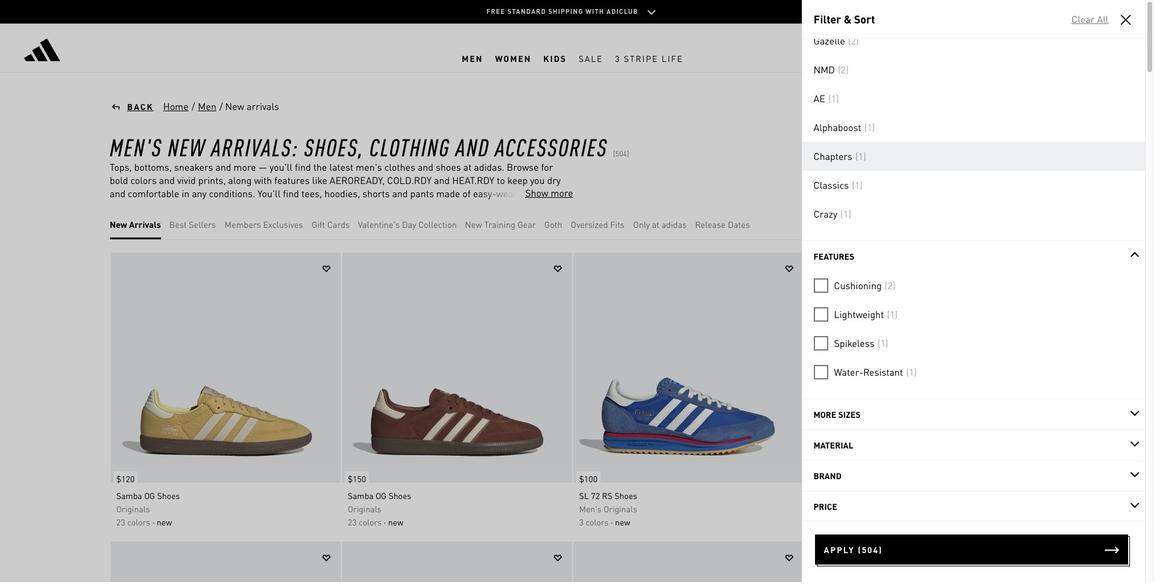 Task type: vqa. For each thing, say whether or not it's contained in the screenshot.
the Gift Cards link
yes



Task type: describe. For each thing, give the bounding box(es) containing it.
(1) for alphaboost (1)
[[865, 121, 876, 134]]

release dates link
[[696, 218, 750, 231]]

home
[[163, 100, 189, 112]]

1 new from the left
[[157, 517, 172, 528]]

gear
[[518, 219, 536, 230]]

activity.
[[441, 200, 473, 213]]

clear all link
[[1072, 13, 1110, 26]]

chapters (1)
[[814, 150, 867, 162]]

brand
[[814, 470, 842, 481]]

1 vertical spatial prints,
[[177, 214, 205, 226]]

tops, bottoms, sneakers and more — you'll find the latest men's clothes and shoes at adidas. browse for bold colors and vivid prints, along with features like aeroready, cold.rdy and heat.rdy to keep you dry and comfortable in any conditions. you'll find tees, hoodies, shorts and pants made of easy-wearing fabrics like jersey, french terry and fleece. then add shoes designed for your favorite activity. look for brilliant colors and bold prints, along with breathable uppers and soft cushioning to bring out your best.
[[110, 161, 562, 226]]

0 vertical spatial to
[[497, 174, 505, 186]]

ae
[[814, 92, 826, 105]]

fleece.
[[230, 200, 259, 213]]

filter & sort
[[814, 12, 875, 26]]

men
[[198, 100, 216, 112]]

miami
[[831, 490, 854, 501]]

(1) for ae (1)
[[829, 92, 840, 105]]

french
[[157, 200, 187, 213]]

0 horizontal spatial for
[[371, 200, 383, 213]]

more
[[814, 409, 837, 420]]

tees,
[[302, 187, 322, 200]]

shoes for $120
[[157, 490, 180, 501]]

0 vertical spatial find
[[295, 161, 311, 173]]

wearing
[[497, 187, 531, 200]]

more inside button
[[551, 186, 574, 199]]

fabrics
[[533, 187, 562, 200]]

(2) for cushioning (2)
[[885, 279, 896, 292]]

brilliant
[[513, 200, 546, 213]]

show more
[[526, 186, 574, 199]]

(1) for crazy (1)
[[841, 208, 852, 220]]

0 horizontal spatial men's
[[110, 131, 162, 162]]

(1) for lightweight (1)
[[888, 308, 898, 321]]

best
[[169, 219, 187, 230]]

classics (1)
[[814, 179, 863, 191]]

0 vertical spatial with
[[254, 174, 272, 186]]

show more button
[[517, 186, 574, 200]]

favorite
[[407, 200, 439, 213]]

colors down the $120
[[127, 517, 150, 528]]

originals for $120
[[116, 503, 150, 514]]

men's sportswear green tiro cargo pants image
[[805, 542, 1035, 582]]

members exclusives link
[[225, 218, 303, 231]]

1 horizontal spatial for
[[498, 200, 510, 213]]

men's inside sl 72 rs shoes men's originals 3 colors · new
[[580, 503, 602, 514]]

and down tops,
[[110, 187, 125, 200]]

gift cards link
[[312, 218, 350, 231]]

gift
[[312, 219, 325, 230]]

main navigation element
[[274, 44, 872, 72]]

adidas
[[662, 219, 687, 230]]

samba og shoes originals 23 colors · new for $150
[[348, 490, 412, 528]]

rs
[[602, 490, 613, 501]]

made
[[437, 187, 460, 200]]

nmd (2)
[[814, 63, 849, 76]]

0 vertical spatial bold
[[110, 174, 128, 186]]

best sellers link
[[169, 218, 216, 231]]

terry
[[189, 200, 210, 213]]

· for $150
[[384, 517, 386, 528]]

colors inside sl 72 rs shoes men's originals 3 colors · new
[[586, 517, 609, 528]]

then
[[261, 200, 282, 213]]

2 new from the left
[[388, 517, 404, 528]]

browse
[[507, 161, 539, 173]]

oversized fits link
[[571, 218, 625, 231]]

$150
[[348, 473, 366, 484]]

valentine's day collection
[[358, 219, 457, 230]]

new arrivals
[[110, 219, 161, 230]]

classics
[[814, 179, 849, 191]]

men link
[[198, 99, 217, 114]]

and down cold.rdy
[[392, 187, 408, 200]]

and up conditions.
[[216, 161, 231, 173]]

designed
[[330, 200, 369, 213]]

(2) for nmd (2)
[[839, 63, 849, 76]]

list containing new arrivals
[[110, 209, 759, 239]]

messi
[[891, 490, 913, 501]]

23 for $150
[[348, 517, 357, 528]]

(1) for classics (1)
[[852, 179, 863, 191]]

jersey,
[[127, 200, 155, 213]]

valentine's day collection link
[[358, 218, 457, 231]]

clear
[[1072, 13, 1095, 25]]

the
[[313, 161, 327, 173]]

and up made
[[434, 174, 450, 186]]

men's originals blue sl 72 rs shoes image
[[574, 253, 804, 483]]

jersey
[[974, 490, 999, 501]]

shoes,
[[304, 131, 364, 162]]

72
[[591, 490, 600, 501]]

all
[[1098, 13, 1109, 25]]

og for $150
[[376, 490, 387, 501]]

sort
[[854, 12, 875, 26]]

samba for $150
[[348, 490, 374, 501]]

spikeless (1)
[[835, 337, 889, 349]]

chapters
[[814, 150, 853, 162]]

you'll
[[258, 187, 281, 200]]

show
[[526, 186, 549, 199]]

0 horizontal spatial to
[[419, 214, 428, 226]]

best.
[[492, 214, 513, 226]]

cold.rdy
[[387, 174, 432, 186]]

soft
[[352, 214, 368, 226]]

0 horizontal spatial like
[[110, 200, 125, 213]]

—
[[259, 161, 267, 173]]

and down jersey,
[[138, 214, 154, 226]]

valentine's
[[358, 219, 400, 230]]

(1) for chapters (1)
[[856, 150, 867, 162]]

[504]
[[614, 149, 630, 158]]

spikeless
[[835, 337, 875, 349]]

tops,
[[110, 161, 132, 173]]

clothes
[[385, 161, 416, 173]]

back button
[[110, 100, 154, 112]]

$120
[[116, 473, 135, 484]]

1 horizontal spatial like
[[312, 174, 327, 186]]

apply (504) button
[[815, 535, 1129, 565]]

1 vertical spatial with
[[233, 214, 251, 226]]

shoes for $150
[[389, 490, 412, 501]]

$100
[[580, 473, 598, 484]]

samba for $120
[[116, 490, 142, 501]]

at inside the tops, bottoms, sneakers and more — you'll find the latest men's clothes and shoes at adidas. browse for bold colors and vivid prints, along with features like aeroready, cold.rdy and heat.rdy to keep you dry and comfortable in any conditions. you'll find tees, hoodies, shorts and pants made of easy-wearing fabrics like jersey, french terry and fleece. then add shoes designed for your favorite activity. look for brilliant colors and bold prints, along with breathable uppers and soft cushioning to bring out your best.
[[464, 161, 472, 173]]

more inside the tops, bottoms, sneakers and more — you'll find the latest men's clothes and shoes at adidas. browse for bold colors and vivid prints, along with features like aeroready, cold.rdy and heat.rdy to keep you dry and comfortable in any conditions. you'll find tees, hoodies, shorts and pants made of easy-wearing fabrics like jersey, french terry and fleece. then add shoes designed for your favorite activity. look for brilliant colors and bold prints, along with breathable uppers and soft cushioning to bring out your best.
[[234, 161, 256, 173]]

new inside sl 72 rs shoes men's originals 3 colors · new
[[616, 517, 631, 528]]

dates
[[728, 219, 750, 230]]



Task type: locate. For each thing, give the bounding box(es) containing it.
you
[[530, 174, 545, 186]]

soccer black predator 24 elite turf cleats image
[[342, 542, 572, 582]]

23 for $120
[[116, 517, 125, 528]]

1 vertical spatial your
[[471, 214, 490, 226]]

samba og shoes originals 23 colors · new down the $120
[[116, 490, 180, 528]]

(1) right spikeless
[[878, 337, 889, 349]]

3
[[580, 517, 584, 528]]

new
[[225, 100, 244, 112], [168, 131, 206, 162], [110, 219, 127, 230], [465, 219, 482, 230]]

shoes
[[157, 490, 180, 501], [389, 490, 412, 501], [615, 490, 638, 501]]

colors down bottoms,
[[130, 174, 157, 186]]

training
[[485, 219, 516, 230]]

1 samba og shoes originals 23 colors · new from the left
[[116, 490, 180, 528]]

release dates
[[696, 219, 750, 230]]

1 horizontal spatial men's
[[580, 503, 602, 514]]

(2) right nmd at the right top of the page
[[839, 63, 849, 76]]

1 23 from the left
[[116, 517, 125, 528]]

find up features
[[295, 161, 311, 173]]

new for new training gear
[[465, 219, 482, 230]]

inter miami cf 23/24 messi away authentic jersey men's soccer new
[[811, 490, 999, 528]]

sl 72 rs shoes men's originals 3 colors · new
[[580, 490, 638, 528]]

inter
[[811, 490, 829, 501]]

for down shorts
[[371, 200, 383, 213]]

dry
[[548, 174, 561, 186]]

day
[[402, 219, 416, 230]]

look
[[475, 200, 496, 213]]

new for new arrivals
[[225, 100, 244, 112]]

bold down tops,
[[110, 174, 128, 186]]

&
[[844, 12, 852, 26]]

bold
[[110, 174, 128, 186], [157, 214, 175, 226]]

with
[[586, 7, 605, 16]]

0 vertical spatial prints,
[[198, 174, 226, 186]]

men's new arrivals: shoes, clothing and accessories [504]
[[110, 131, 630, 162]]

soccer black predator 24 league low freestyle shoes image
[[110, 542, 341, 582]]

forum
[[814, 5, 842, 18]]

shoes up made
[[436, 161, 461, 173]]

1 horizontal spatial your
[[471, 214, 490, 226]]

with
[[254, 174, 272, 186], [233, 214, 251, 226]]

prints,
[[198, 174, 226, 186], [177, 214, 205, 226]]

1 samba from the left
[[116, 490, 142, 501]]

men's down the 72
[[580, 503, 602, 514]]

new training gear
[[465, 219, 536, 230]]

material
[[814, 440, 854, 451]]

for
[[541, 161, 554, 173], [371, 200, 383, 213], [498, 200, 510, 213]]

colors down $150
[[359, 517, 382, 528]]

only at adidas
[[634, 219, 687, 230]]

away
[[915, 490, 935, 501]]

1 horizontal spatial 23
[[348, 517, 357, 528]]

2 shoes from the left
[[389, 490, 412, 501]]

new left the arrivals
[[110, 219, 127, 230]]

og for $120
[[144, 490, 155, 501]]

new down look
[[465, 219, 482, 230]]

breathable
[[254, 214, 299, 226]]

0 horizontal spatial og
[[144, 490, 155, 501]]

0 horizontal spatial 23
[[116, 517, 125, 528]]

more left —
[[234, 161, 256, 173]]

1 horizontal spatial ·
[[384, 517, 386, 528]]

features
[[275, 174, 310, 186]]

new up vivid
[[168, 131, 206, 162]]

new arrivals link
[[110, 218, 161, 231]]

0 horizontal spatial samba og shoes originals 23 colors · new
[[116, 490, 180, 528]]

prints, up any
[[198, 174, 226, 186]]

1 vertical spatial along
[[207, 214, 231, 226]]

at up heat.rdy
[[464, 161, 472, 173]]

cf
[[856, 490, 866, 501]]

apply (504)
[[824, 544, 883, 555]]

for up dry
[[541, 161, 554, 173]]

new for new arrivals
[[110, 219, 127, 230]]

like left jersey,
[[110, 200, 125, 213]]

2 samba og shoes originals 23 colors · new from the left
[[348, 490, 412, 528]]

men's down inter
[[811, 503, 834, 514]]

originals down rs
[[604, 503, 638, 514]]

accessories
[[495, 131, 608, 162]]

crazy (1)
[[814, 208, 852, 220]]

adiclub
[[607, 7, 639, 16]]

0 vertical spatial along
[[228, 174, 252, 186]]

1 vertical spatial shoes
[[303, 200, 328, 213]]

for up best.
[[498, 200, 510, 213]]

0 horizontal spatial your
[[385, 200, 404, 213]]

hoodies,
[[325, 187, 360, 200]]

23 down the $120
[[116, 517, 125, 528]]

1 vertical spatial (2)
[[839, 63, 849, 76]]

new
[[157, 517, 172, 528], [388, 517, 404, 528], [616, 517, 631, 528], [811, 517, 826, 528]]

1 vertical spatial to
[[419, 214, 428, 226]]

3 new from the left
[[616, 517, 631, 528]]

along
[[228, 174, 252, 186], [207, 214, 231, 226]]

of
[[463, 187, 471, 200]]

samba og shoes originals 23 colors · new down $150
[[348, 490, 412, 528]]

0 horizontal spatial shoes
[[303, 200, 328, 213]]

0 horizontal spatial bold
[[110, 174, 128, 186]]

only at adidas link
[[634, 218, 687, 231]]

bold down 'french'
[[157, 214, 175, 226]]

0 horizontal spatial at
[[464, 161, 472, 173]]

your up 'cushioning'
[[385, 200, 404, 213]]

(1) right alphaboost
[[865, 121, 876, 134]]

arrivals
[[247, 100, 279, 112]]

2 horizontal spatial men's
[[811, 503, 834, 514]]

0 vertical spatial shoes
[[436, 161, 461, 173]]

· for $120
[[152, 517, 155, 528]]

exclusives
[[263, 219, 303, 230]]

ae (1)
[[814, 92, 840, 105]]

2 og from the left
[[376, 490, 387, 501]]

1 vertical spatial more
[[551, 186, 574, 199]]

colors right "3"
[[586, 517, 609, 528]]

1 · from the left
[[152, 517, 155, 528]]

2 horizontal spatial shoes
[[615, 490, 638, 501]]

home link
[[163, 99, 189, 114]]

gazelle
[[814, 34, 846, 47]]

basketball turquoise ae 1 basketball shoes image
[[574, 542, 804, 582]]

(1) right chapters
[[856, 150, 867, 162]]

1 horizontal spatial shoes
[[436, 161, 461, 173]]

samba og shoes originals 23 colors · new
[[116, 490, 180, 528], [348, 490, 412, 528]]

new arrivals
[[225, 100, 279, 112]]

1 horizontal spatial at
[[653, 219, 660, 230]]

0 horizontal spatial samba
[[116, 490, 142, 501]]

sl
[[580, 490, 589, 501]]

soccer
[[836, 503, 861, 514]]

out
[[455, 214, 468, 226]]

any
[[192, 187, 207, 200]]

standard
[[508, 7, 546, 16]]

in
[[182, 187, 190, 200]]

0 vertical spatial like
[[312, 174, 327, 186]]

at right only
[[653, 219, 660, 230]]

samba down the $120
[[116, 490, 142, 501]]

(1) right crazy
[[841, 208, 852, 220]]

men's soccer black inter miami cf 23/24 messi away authentic jersey image
[[805, 253, 1035, 483]]

members
[[225, 219, 261, 230]]

23
[[116, 517, 125, 528], [348, 517, 357, 528]]

and down designed
[[334, 214, 350, 226]]

1 vertical spatial like
[[110, 200, 125, 213]]

2 vertical spatial (2)
[[885, 279, 896, 292]]

easy-
[[473, 187, 497, 200]]

3 originals from the left
[[604, 503, 638, 514]]

water-resistant (1)
[[835, 366, 918, 378]]

release
[[696, 219, 726, 230]]

members exclusives
[[225, 219, 303, 230]]

men's
[[110, 131, 162, 162], [580, 503, 602, 514], [811, 503, 834, 514]]

1 horizontal spatial originals
[[348, 503, 382, 514]]

23 down $150
[[348, 517, 357, 528]]

add
[[285, 200, 300, 213]]

1 horizontal spatial shoes
[[389, 490, 412, 501]]

to
[[497, 174, 505, 186], [419, 214, 428, 226]]

originals beige samba og shoes image
[[110, 253, 341, 483]]

with down fleece.
[[233, 214, 251, 226]]

0 horizontal spatial shoes
[[157, 490, 180, 501]]

alphaboost
[[814, 121, 862, 134]]

2 horizontal spatial ·
[[611, 517, 613, 528]]

1 horizontal spatial with
[[254, 174, 272, 186]]

shoes up uppers
[[303, 200, 328, 213]]

to left keep
[[497, 174, 505, 186]]

more right show
[[551, 186, 574, 199]]

your down look
[[471, 214, 490, 226]]

2 horizontal spatial for
[[541, 161, 554, 173]]

gift cards
[[312, 219, 350, 230]]

and up cold.rdy
[[418, 161, 434, 173]]

originals down the $120
[[116, 503, 150, 514]]

originals brown samba og shoes image
[[342, 253, 572, 483]]

0 vertical spatial your
[[385, 200, 404, 213]]

$100 link
[[574, 466, 601, 486]]

to down favorite
[[419, 214, 428, 226]]

lightweight (1)
[[835, 308, 898, 321]]

samba og shoes originals 23 colors · new for $120
[[116, 490, 180, 528]]

(2) down &
[[849, 34, 859, 47]]

forum link
[[802, 0, 1146, 26]]

(1) right classics in the top right of the page
[[852, 179, 863, 191]]

·
[[152, 517, 155, 528], [384, 517, 386, 528], [611, 517, 613, 528]]

sellers
[[189, 219, 216, 230]]

$180 link
[[805, 466, 833, 486]]

goth
[[545, 219, 563, 230]]

men's inside inter miami cf 23/24 messi away authentic jersey men's soccer new
[[811, 503, 834, 514]]

along down terry
[[207, 214, 231, 226]]

0 horizontal spatial ·
[[152, 517, 155, 528]]

1 horizontal spatial og
[[376, 490, 387, 501]]

colors
[[130, 174, 157, 186], [110, 214, 136, 226], [127, 517, 150, 528], [359, 517, 382, 528], [586, 517, 609, 528]]

1 vertical spatial find
[[283, 187, 299, 200]]

4 new from the left
[[811, 517, 826, 528]]

fits
[[611, 219, 625, 230]]

comfortable
[[128, 187, 179, 200]]

new inside inter miami cf 23/24 messi away authentic jersey men's soccer new
[[811, 517, 826, 528]]

2 originals from the left
[[348, 503, 382, 514]]

3 · from the left
[[611, 517, 613, 528]]

0 horizontal spatial more
[[234, 161, 256, 173]]

· inside sl 72 rs shoes men's originals 3 colors · new
[[611, 517, 613, 528]]

(1) right lightweight
[[888, 308, 898, 321]]

3 shoes from the left
[[615, 490, 638, 501]]

bottoms,
[[134, 161, 172, 173]]

1 originals from the left
[[116, 503, 150, 514]]

and up comfortable
[[159, 174, 175, 186]]

with down —
[[254, 174, 272, 186]]

1 og from the left
[[144, 490, 155, 501]]

prints, down terry
[[177, 214, 205, 226]]

originals inside sl 72 rs shoes men's originals 3 colors · new
[[604, 503, 638, 514]]

only
[[634, 219, 650, 230]]

(1) right resistant
[[907, 366, 918, 378]]

1 horizontal spatial samba og shoes originals 23 colors · new
[[348, 490, 412, 528]]

2 samba from the left
[[348, 490, 374, 501]]

men's down back
[[110, 131, 162, 162]]

shoes inside sl 72 rs shoes men's originals 3 colors · new
[[615, 490, 638, 501]]

arrivals
[[129, 219, 161, 230]]

heat.rdy
[[452, 174, 495, 186]]

at inside only at adidas link
[[653, 219, 660, 230]]

(2) for gazelle (2)
[[849, 34, 859, 47]]

new right the men
[[225, 100, 244, 112]]

originals for $150
[[348, 503, 382, 514]]

$150 link
[[342, 466, 369, 486]]

(1) for spikeless (1)
[[878, 337, 889, 349]]

pants
[[411, 187, 434, 200]]

(2) right cushioning
[[885, 279, 896, 292]]

along up conditions.
[[228, 174, 252, 186]]

1 shoes from the left
[[157, 490, 180, 501]]

0 horizontal spatial originals
[[116, 503, 150, 514]]

free standard shipping with adiclub
[[487, 7, 639, 16]]

and up heat.rdy
[[456, 131, 490, 162]]

and down conditions.
[[212, 200, 228, 213]]

1 horizontal spatial bold
[[157, 214, 175, 226]]

samba down $150
[[348, 490, 374, 501]]

like down the on the left of the page
[[312, 174, 327, 186]]

(1) right ae
[[829, 92, 840, 105]]

2 23 from the left
[[348, 517, 357, 528]]

colors down jersey,
[[110, 214, 136, 226]]

find down features
[[283, 187, 299, 200]]

goth link
[[545, 218, 563, 231]]

2 horizontal spatial originals
[[604, 503, 638, 514]]

list
[[110, 209, 759, 239]]

$120 link
[[110, 466, 138, 486]]

1 vertical spatial at
[[653, 219, 660, 230]]

0 vertical spatial at
[[464, 161, 472, 173]]

1 horizontal spatial to
[[497, 174, 505, 186]]

oversized
[[571, 219, 608, 230]]

0 vertical spatial more
[[234, 161, 256, 173]]

0 horizontal spatial with
[[233, 214, 251, 226]]

new training gear link
[[465, 218, 536, 231]]

1 horizontal spatial more
[[551, 186, 574, 199]]

shorts
[[363, 187, 390, 200]]

lightweight
[[835, 308, 885, 321]]

0 vertical spatial (2)
[[849, 34, 859, 47]]

clear all
[[1072, 13, 1109, 25]]

2 · from the left
[[384, 517, 386, 528]]

shipping
[[549, 7, 584, 16]]

originals down $150
[[348, 503, 382, 514]]

1 horizontal spatial samba
[[348, 490, 374, 501]]

1 vertical spatial bold
[[157, 214, 175, 226]]



